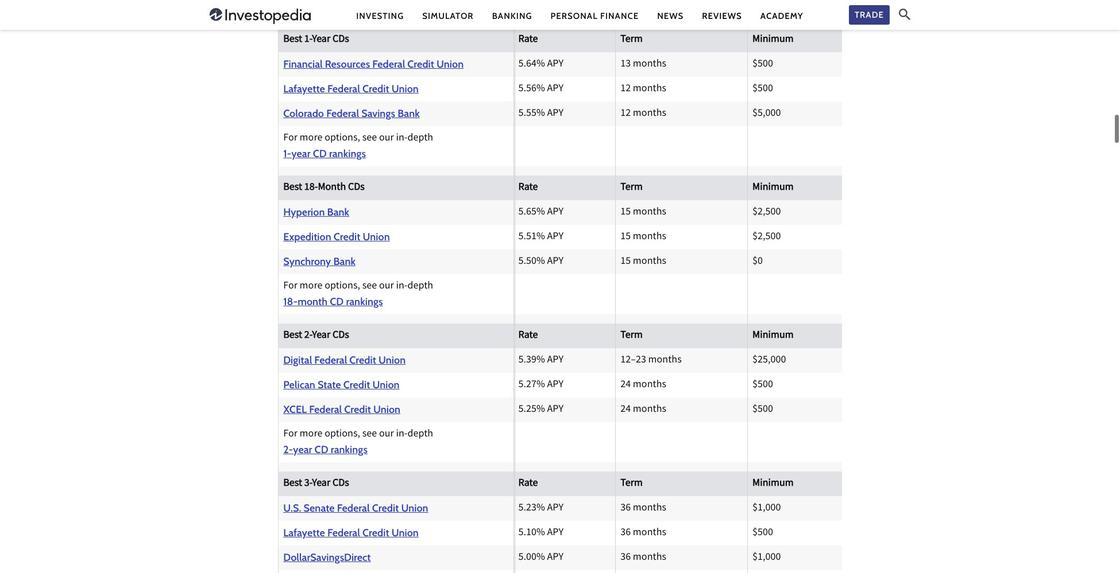 Task type: locate. For each thing, give the bounding box(es) containing it.
federal down u.s. senate federal credit union
[[327, 528, 360, 540]]

cd inside for more options, see our in-depth 18-month cd rankings
[[330, 296, 344, 309]]

7 apy from the top
[[547, 354, 564, 369]]

3 15 months from the top
[[621, 255, 666, 270]]

union down financial resources federal credit union link
[[392, 83, 419, 96]]

5.55%
[[518, 107, 545, 122]]

1 vertical spatial our
[[379, 279, 394, 295]]

18-
[[304, 181, 318, 196], [283, 296, 298, 309]]

2 vertical spatial depth
[[408, 428, 433, 443]]

investing link
[[356, 10, 404, 22]]

12 for 5.56% apy
[[621, 82, 631, 97]]

2 vertical spatial cd
[[315, 444, 328, 457]]

for down synchrony
[[283, 279, 298, 295]]

apy for 5.00% apy
[[547, 551, 564, 567]]

for inside for more options, see our in-depth 1-year cd rankings
[[283, 131, 298, 147]]

months
[[633, 57, 666, 73], [633, 82, 666, 97], [633, 107, 666, 122], [633, 205, 666, 221], [633, 230, 666, 246], [633, 255, 666, 270], [648, 354, 682, 369], [633, 378, 666, 394], [633, 403, 666, 418], [633, 502, 666, 517], [633, 526, 666, 542], [633, 551, 666, 567]]

2- inside for more options, see our in-depth 2-year cd rankings
[[283, 444, 293, 457]]

2- down xcel
[[283, 444, 293, 457]]

apy right 5.39%
[[547, 354, 564, 369]]

2 depth from the top
[[408, 279, 433, 295]]

options, down colorado federal savings bank at left top
[[325, 131, 360, 147]]

0 vertical spatial 24
[[621, 378, 631, 394]]

lafayette federal credit union
[[283, 83, 419, 96], [283, 528, 419, 540]]

more up the month
[[300, 279, 323, 295]]

0 horizontal spatial 18-
[[283, 296, 298, 309]]

1 vertical spatial 1-
[[283, 148, 291, 161]]

0 vertical spatial cd
[[313, 148, 327, 161]]

see down xcel federal credit union link
[[362, 428, 377, 443]]

minimum for best 2-year cds
[[753, 329, 794, 344]]

1 vertical spatial 36
[[621, 526, 631, 542]]

rate for best 1-year cds
[[518, 32, 538, 48]]

cd up best 3-year cds
[[315, 444, 328, 457]]

credit down financial resources federal credit union
[[362, 83, 389, 96]]

15 months for 5.51% apy
[[621, 230, 666, 246]]

15 for 5.50% apy
[[621, 255, 631, 270]]

apy for 5.51% apy
[[547, 230, 564, 246]]

2 vertical spatial 15 months
[[621, 255, 666, 270]]

lafayette federal credit union link up dollarsavingsdirect link
[[283, 526, 509, 542]]

banking
[[492, 11, 532, 21]]

5.25% apy
[[518, 403, 564, 418]]

federal up for more options, see our in-depth 1-year cd rankings
[[326, 108, 359, 120]]

apy right 5.10%
[[547, 526, 564, 542]]

1 12 from the top
[[621, 82, 631, 97]]

options, inside for more options, see our in-depth 1-year cd rankings
[[325, 131, 360, 147]]

1 $500 from the top
[[753, 57, 773, 73]]

3 term from the top
[[621, 329, 643, 344]]

lafayette for 5.56% apy
[[283, 83, 325, 96]]

depth
[[408, 131, 433, 147], [408, 279, 433, 295], [408, 428, 433, 443]]

in- inside for more options, see our in-depth 2-year cd rankings
[[396, 428, 408, 443]]

0 horizontal spatial 2-
[[283, 444, 293, 457]]

9 apy from the top
[[547, 403, 564, 418]]

4 apy from the top
[[547, 205, 564, 221]]

0 vertical spatial 36
[[621, 502, 631, 517]]

credit down pelican state credit union
[[344, 404, 371, 417]]

dollarsavingsdirect
[[283, 552, 371, 565]]

1 best from the top
[[283, 32, 302, 48]]

$2,500 for 5.65% apy
[[753, 205, 781, 221]]

15
[[621, 205, 631, 221], [621, 230, 631, 246], [621, 255, 631, 270]]

1 vertical spatial depth
[[408, 279, 433, 295]]

0 vertical spatial 15 months
[[621, 205, 666, 221]]

federal up state
[[314, 355, 347, 367]]

2 more from the top
[[300, 279, 323, 295]]

0 vertical spatial lafayette
[[283, 83, 325, 96]]

3 more from the top
[[300, 428, 323, 443]]

15 months for 5.65% apy
[[621, 205, 666, 221]]

1 more from the top
[[300, 131, 323, 147]]

2 vertical spatial for
[[283, 428, 298, 443]]

hyperion
[[283, 206, 325, 219]]

year inside for more options, see our in-depth 2-year cd rankings
[[293, 444, 312, 457]]

apy for 5.56% apy
[[547, 82, 564, 97]]

5.50%
[[518, 255, 545, 270]]

1 vertical spatial year
[[293, 444, 312, 457]]

3 depth from the top
[[408, 428, 433, 443]]

best 3-year cds
[[283, 477, 349, 493]]

1 vertical spatial lafayette federal credit union link
[[283, 526, 509, 542]]

2 in- from the top
[[396, 279, 408, 295]]

3 best from the top
[[283, 329, 302, 344]]

1 see from the top
[[362, 131, 377, 147]]

lafayette down u.s. at bottom left
[[283, 528, 325, 540]]

see down the savings
[[362, 131, 377, 147]]

rate up 5.39%
[[518, 329, 538, 344]]

our down xcel federal credit union link
[[379, 428, 394, 443]]

cds
[[333, 32, 349, 48], [348, 181, 365, 196], [333, 329, 349, 344], [333, 477, 349, 493]]

1 vertical spatial 36 months
[[621, 526, 666, 542]]

federal for 5.56% apy
[[327, 83, 360, 96]]

1 for from the top
[[283, 131, 298, 147]]

1 vertical spatial $2,500
[[753, 230, 781, 246]]

year for 2-
[[312, 329, 330, 344]]

lafayette up colorado
[[283, 83, 325, 96]]

best for best 2-year cds
[[283, 329, 302, 344]]

2 our from the top
[[379, 279, 394, 295]]

15 months for 5.50% apy
[[621, 255, 666, 270]]

state
[[318, 379, 341, 392]]

1 our from the top
[[379, 131, 394, 147]]

rankings inside for more options, see our in-depth 1-year cd rankings
[[329, 148, 366, 161]]

credit down u.s. senate federal credit union link
[[362, 528, 389, 540]]

our down synchrony bank link at the left top of the page
[[379, 279, 394, 295]]

2 $2,500 from the top
[[753, 230, 781, 246]]

apy right '5.50%'
[[547, 255, 564, 270]]

apy right 5.65%
[[547, 205, 564, 221]]

cds up u.s. senate federal credit union
[[333, 477, 349, 493]]

options, inside for more options, see our in-depth 18-month cd rankings
[[325, 279, 360, 295]]

synchrony
[[283, 256, 331, 269]]

months for 5.55% apy
[[633, 107, 666, 122]]

2 vertical spatial more
[[300, 428, 323, 443]]

1 vertical spatial year
[[312, 329, 330, 344]]

best left 3-
[[283, 477, 302, 493]]

3 options, from the top
[[325, 428, 360, 443]]

1 vertical spatial $1,000
[[753, 551, 781, 567]]

rate up 5.23%
[[518, 477, 538, 493]]

credit inside 'link'
[[334, 231, 360, 244]]

depth inside for more options, see our in-depth 1-year cd rankings
[[408, 131, 433, 147]]

more down colorado
[[300, 131, 323, 147]]

2 vertical spatial rankings
[[331, 444, 368, 457]]

24 months for 5.25% apy
[[621, 403, 666, 418]]

cd
[[313, 148, 327, 161], [330, 296, 344, 309], [315, 444, 328, 457]]

reviews link
[[702, 10, 742, 22]]

1 vertical spatial 15 months
[[621, 230, 666, 246]]

2 vertical spatial 15
[[621, 255, 631, 270]]

credit right state
[[343, 379, 370, 392]]

$1,000 for 5.00% apy
[[753, 551, 781, 567]]

federal right senate
[[337, 503, 370, 516]]

3 rate from the top
[[518, 329, 538, 344]]

2 rate from the top
[[518, 181, 538, 196]]

1 15 from the top
[[621, 205, 631, 221]]

5 $500 from the top
[[753, 526, 773, 542]]

0 vertical spatial 24 months
[[621, 378, 666, 394]]

24 months for 5.27% apy
[[621, 378, 666, 394]]

year up financial
[[312, 32, 330, 48]]

federal down state
[[309, 404, 342, 417]]

15 for 5.65% apy
[[621, 205, 631, 221]]

options, up the month
[[325, 279, 360, 295]]

36 months
[[621, 502, 666, 517], [621, 526, 666, 542], [621, 551, 666, 567]]

36
[[621, 502, 631, 517], [621, 526, 631, 542], [621, 551, 631, 567]]

1 vertical spatial rankings
[[346, 296, 383, 309]]

0 vertical spatial 36 months
[[621, 502, 666, 517]]

synchrony bank link
[[283, 255, 509, 270]]

academy
[[760, 11, 803, 21]]

in- inside for more options, see our in-depth 1-year cd rankings
[[396, 131, 408, 147]]

3 in- from the top
[[396, 428, 408, 443]]

1 vertical spatial for
[[283, 279, 298, 295]]

1 rate from the top
[[518, 32, 538, 48]]

for inside for more options, see our in-depth 18-month cd rankings
[[283, 279, 298, 295]]

1 vertical spatial 24 months
[[621, 403, 666, 418]]

0 vertical spatial lafayette federal credit union
[[283, 83, 419, 96]]

3 minimum from the top
[[753, 329, 794, 344]]

1 24 months from the top
[[621, 378, 666, 394]]

months for 5.56% apy
[[633, 82, 666, 97]]

in- down xcel federal credit union link
[[396, 428, 408, 443]]

2 see from the top
[[362, 279, 377, 295]]

year up senate
[[312, 477, 330, 493]]

$500 for 5.64% apy
[[753, 57, 773, 73]]

union inside financial resources federal credit union link
[[437, 58, 464, 71]]

best for best 3-year cds
[[283, 477, 302, 493]]

union inside pelican state credit union link
[[373, 379, 400, 392]]

union up dollarsavingsdirect link
[[401, 503, 428, 516]]

lafayette
[[283, 83, 325, 96], [283, 528, 325, 540]]

year down colorado
[[291, 148, 311, 161]]

1 12 months from the top
[[621, 82, 666, 97]]

2 vertical spatial options,
[[325, 428, 360, 443]]

term for best 18-month cds
[[621, 181, 643, 196]]

apy right 5.25%
[[547, 403, 564, 418]]

depth down synchrony bank link at the left top of the page
[[408, 279, 433, 295]]

rankings inside for more options, see our in-depth 2-year cd rankings
[[331, 444, 368, 457]]

1 vertical spatial 2-
[[283, 444, 293, 457]]

rate up 5.64%
[[518, 32, 538, 48]]

apy right 5.55%
[[547, 107, 564, 122]]

2 year from the top
[[312, 329, 330, 344]]

credit up pelican state credit union
[[349, 355, 376, 367]]

24
[[621, 378, 631, 394], [621, 403, 631, 418]]

union down pelican state credit union link
[[373, 404, 400, 417]]

personal
[[551, 11, 598, 21]]

1 vertical spatial bank
[[327, 206, 349, 219]]

depth inside for more options, see our in-depth 18-month cd rankings
[[408, 279, 433, 295]]

union down hyperion bank link
[[363, 231, 390, 244]]

11 apy from the top
[[547, 526, 564, 542]]

union down the 'digital federal credit union' link
[[373, 379, 400, 392]]

12 for 5.55% apy
[[621, 107, 631, 122]]

digital federal credit union link
[[283, 354, 509, 369]]

2 vertical spatial bank
[[333, 256, 356, 269]]

0 vertical spatial options,
[[325, 131, 360, 147]]

lafayette federal credit union link
[[283, 82, 509, 97], [283, 526, 509, 542]]

month
[[298, 296, 327, 309]]

2 vertical spatial in-
[[396, 428, 408, 443]]

union inside xcel federal credit union link
[[373, 404, 400, 417]]

year up 3-
[[293, 444, 312, 457]]

federal down resources
[[327, 83, 360, 96]]

rankings
[[329, 148, 366, 161], [346, 296, 383, 309], [331, 444, 368, 457]]

2 options, from the top
[[325, 279, 360, 295]]

depth down xcel federal credit union link
[[408, 428, 433, 443]]

$500 for 5.25% apy
[[753, 403, 773, 418]]

u.s.
[[283, 503, 301, 516]]

0 vertical spatial 2-
[[304, 329, 312, 344]]

1 $1,000 from the top
[[753, 502, 781, 517]]

0 vertical spatial $2,500
[[753, 205, 781, 221]]

2 24 from the top
[[621, 403, 631, 418]]

0 vertical spatial 18-
[[304, 181, 318, 196]]

1 in- from the top
[[396, 131, 408, 147]]

union down simulator link
[[437, 58, 464, 71]]

$500
[[753, 57, 773, 73], [753, 82, 773, 97], [753, 378, 773, 394], [753, 403, 773, 418], [753, 526, 773, 542]]

bank
[[398, 108, 420, 120], [327, 206, 349, 219], [333, 256, 356, 269]]

apy for 5.23% apy
[[547, 502, 564, 517]]

0 vertical spatial rankings
[[329, 148, 366, 161]]

for down xcel
[[283, 428, 298, 443]]

personal finance
[[551, 11, 639, 21]]

our inside for more options, see our in-depth 1-year cd rankings
[[379, 131, 394, 147]]

1- inside for more options, see our in-depth 1-year cd rankings
[[283, 148, 291, 161]]

in- inside for more options, see our in-depth 18-month cd rankings
[[396, 279, 408, 295]]

options, for for more options, see our in-depth 18-month cd rankings
[[325, 279, 360, 295]]

our down the savings
[[379, 131, 394, 147]]

2 term from the top
[[621, 181, 643, 196]]

see inside for more options, see our in-depth 18-month cd rankings
[[362, 279, 377, 295]]

5.51% apy
[[518, 230, 564, 246]]

1 $2,500 from the top
[[753, 205, 781, 221]]

union up pelican state credit union link
[[379, 355, 406, 367]]

best up the 'hyperion'
[[283, 181, 302, 196]]

0 vertical spatial $1,000
[[753, 502, 781, 517]]

term for best 3-year cds
[[621, 477, 643, 493]]

apy right 5.64%
[[547, 57, 564, 73]]

see inside for more options, see our in-depth 1-year cd rankings
[[362, 131, 377, 147]]

2 15 months from the top
[[621, 230, 666, 246]]

rankings for for more options, see our in-depth 18-month cd rankings
[[346, 296, 383, 309]]

apy for 5.65% apy
[[547, 205, 564, 221]]

3 year from the top
[[312, 477, 330, 493]]

4 best from the top
[[283, 477, 302, 493]]

apy
[[547, 57, 564, 73], [547, 82, 564, 97], [547, 107, 564, 122], [547, 205, 564, 221], [547, 230, 564, 246], [547, 255, 564, 270], [547, 354, 564, 369], [547, 378, 564, 394], [547, 403, 564, 418], [547, 502, 564, 517], [547, 526, 564, 542], [547, 551, 564, 567]]

options, for for more options, see our in-depth 2-year cd rankings
[[325, 428, 360, 443]]

$500 for 5.10% apy
[[753, 526, 773, 542]]

bank for 5.50%
[[333, 256, 356, 269]]

6 apy from the top
[[547, 255, 564, 270]]

cds right the month
[[348, 181, 365, 196]]

bank right the savings
[[398, 108, 420, 120]]

12 months
[[621, 82, 666, 97], [621, 107, 666, 122]]

2 vertical spatial year
[[312, 477, 330, 493]]

in- down synchrony bank link at the left top of the page
[[396, 279, 408, 295]]

year
[[312, 32, 330, 48], [312, 329, 330, 344], [312, 477, 330, 493]]

federal for 5.39% apy
[[314, 355, 347, 367]]

0 vertical spatial for
[[283, 131, 298, 147]]

2 $1,000 from the top
[[753, 551, 781, 567]]

2 lafayette federal credit union from the top
[[283, 528, 419, 540]]

1 year from the top
[[312, 32, 330, 48]]

more inside for more options, see our in-depth 2-year cd rankings
[[300, 428, 323, 443]]

3 $500 from the top
[[753, 378, 773, 394]]

2 apy from the top
[[547, 82, 564, 97]]

term for best 1-year cds
[[621, 32, 643, 48]]

depth inside for more options, see our in-depth 2-year cd rankings
[[408, 428, 433, 443]]

1 depth from the top
[[408, 131, 433, 147]]

12–23 months
[[621, 354, 682, 369]]

cds for best 2-year cds
[[333, 329, 349, 344]]

3 see from the top
[[362, 428, 377, 443]]

federal for 5.55% apy
[[326, 108, 359, 120]]

rate up 5.65%
[[518, 181, 538, 196]]

rate
[[518, 32, 538, 48], [518, 181, 538, 196], [518, 329, 538, 344], [518, 477, 538, 493]]

3 15 from the top
[[621, 255, 631, 270]]

cd inside for more options, see our in-depth 1-year cd rankings
[[313, 148, 327, 161]]

for inside for more options, see our in-depth 2-year cd rankings
[[283, 428, 298, 443]]

hyperion bank link
[[283, 205, 509, 221]]

2 for from the top
[[283, 279, 298, 295]]

for more options, see our in-depth 1-year cd rankings
[[283, 131, 433, 161]]

depth for for more options, see our in-depth 18-month cd rankings
[[408, 279, 433, 295]]

dollarsavingsdirect link
[[283, 551, 509, 567]]

minimum
[[753, 32, 794, 48], [753, 181, 794, 196], [753, 329, 794, 344], [753, 477, 794, 493]]

0 vertical spatial year
[[312, 32, 330, 48]]

0 vertical spatial 15
[[621, 205, 631, 221]]

1- up financial
[[304, 32, 312, 48]]

2 best from the top
[[283, 181, 302, 196]]

4 minimum from the top
[[753, 477, 794, 493]]

2 15 from the top
[[621, 230, 631, 246]]

apy right 5.27%
[[547, 378, 564, 394]]

rankings down synchrony bank link at the left top of the page
[[346, 296, 383, 309]]

0 vertical spatial 12 months
[[621, 82, 666, 97]]

18- up the hyperion bank
[[304, 181, 318, 196]]

1 vertical spatial 18-
[[283, 296, 298, 309]]

bank down the expedition credit union
[[333, 256, 356, 269]]

see inside for more options, see our in-depth 2-year cd rankings
[[362, 428, 377, 443]]

trade
[[855, 10, 884, 20]]

options, inside for more options, see our in-depth 2-year cd rankings
[[325, 428, 360, 443]]

1 36 months from the top
[[621, 502, 666, 517]]

$2,500 for 5.51% apy
[[753, 230, 781, 246]]

for for for more options, see our in-depth 18-month cd rankings
[[283, 279, 298, 295]]

bank up the expedition credit union
[[327, 206, 349, 219]]

options,
[[325, 131, 360, 147], [325, 279, 360, 295], [325, 428, 360, 443]]

4 term from the top
[[621, 477, 643, 493]]

0 vertical spatial 12
[[621, 82, 631, 97]]

1 vertical spatial 24
[[621, 403, 631, 418]]

0 vertical spatial depth
[[408, 131, 433, 147]]

cd for for more options, see our in-depth 2-year cd rankings
[[315, 444, 328, 457]]

0 vertical spatial our
[[379, 131, 394, 147]]

credit up the colorado federal savings bank link
[[407, 58, 434, 71]]

13
[[621, 57, 631, 73]]

our inside for more options, see our in-depth 2-year cd rankings
[[379, 428, 394, 443]]

1 term from the top
[[621, 32, 643, 48]]

best up digital
[[283, 329, 302, 344]]

$1,000 for 5.23% apy
[[753, 502, 781, 517]]

3 our from the top
[[379, 428, 394, 443]]

$2,500
[[753, 205, 781, 221], [753, 230, 781, 246]]

2 $500 from the top
[[753, 82, 773, 97]]

2 36 months from the top
[[621, 526, 666, 542]]

0 vertical spatial bank
[[398, 108, 420, 120]]

1 lafayette federal credit union from the top
[[283, 83, 419, 96]]

12
[[621, 82, 631, 97], [621, 107, 631, 122]]

1 vertical spatial see
[[362, 279, 377, 295]]

2- up digital
[[304, 329, 312, 344]]

lafayette federal credit union up colorado federal savings bank at left top
[[283, 83, 419, 96]]

2 lafayette from the top
[[283, 528, 325, 540]]

more inside for more options, see our in-depth 18-month cd rankings
[[300, 279, 323, 295]]

rankings up the month
[[329, 148, 366, 161]]

1 vertical spatial cd
[[330, 296, 344, 309]]

apy right 5.51%
[[547, 230, 564, 246]]

rankings down xcel federal credit union
[[331, 444, 368, 457]]

1 vertical spatial 12 months
[[621, 107, 666, 122]]

$500 for 5.56% apy
[[753, 82, 773, 97]]

more down xcel
[[300, 428, 323, 443]]

0 vertical spatial more
[[300, 131, 323, 147]]

15 months
[[621, 205, 666, 221], [621, 230, 666, 246], [621, 255, 666, 270]]

2 24 months from the top
[[621, 403, 666, 418]]

cds up digital federal credit union
[[333, 329, 349, 344]]

1 vertical spatial more
[[300, 279, 323, 295]]

1 minimum from the top
[[753, 32, 794, 48]]

0 vertical spatial in-
[[396, 131, 408, 147]]

options, down xcel federal credit union
[[325, 428, 360, 443]]

1 vertical spatial 15
[[621, 230, 631, 246]]

2 minimum from the top
[[753, 181, 794, 196]]

credit
[[407, 58, 434, 71], [362, 83, 389, 96], [334, 231, 360, 244], [349, 355, 376, 367], [343, 379, 370, 392], [344, 404, 371, 417], [372, 503, 399, 516], [362, 528, 389, 540]]

apy for 5.25% apy
[[547, 403, 564, 418]]

minimum for best 18-month cds
[[753, 181, 794, 196]]

$25,000
[[753, 354, 786, 369]]

1 vertical spatial 12
[[621, 107, 631, 122]]

3 for from the top
[[283, 428, 298, 443]]

4 $500 from the top
[[753, 403, 773, 418]]

12 apy from the top
[[547, 551, 564, 567]]

apy right 5.56%
[[547, 82, 564, 97]]

minimum for best 1-year cds
[[753, 32, 794, 48]]

2 vertical spatial 36 months
[[621, 551, 666, 567]]

5.65% apy
[[518, 205, 564, 221]]

1 24 from the top
[[621, 378, 631, 394]]

year for for more options, see our in-depth 1-year cd rankings
[[291, 148, 311, 161]]

1 36 from the top
[[621, 502, 631, 517]]

5 apy from the top
[[547, 230, 564, 246]]

year for 1-
[[312, 32, 330, 48]]

1 horizontal spatial 2-
[[304, 329, 312, 344]]

year
[[291, 148, 311, 161], [293, 444, 312, 457]]

credit up synchrony bank
[[334, 231, 360, 244]]

year inside for more options, see our in-depth 1-year cd rankings
[[291, 148, 311, 161]]

union inside 'expedition credit union' 'link'
[[363, 231, 390, 244]]

2 vertical spatial our
[[379, 428, 394, 443]]

3 36 from the top
[[621, 551, 631, 567]]

year up digital federal credit union
[[312, 329, 330, 344]]

options, for for more options, see our in-depth 1-year cd rankings
[[325, 131, 360, 147]]

1 vertical spatial lafayette
[[283, 528, 325, 540]]

for more options, see our in-depth 2-year cd rankings
[[283, 428, 433, 457]]

3 apy from the top
[[547, 107, 564, 122]]

best 1-year cds
[[283, 32, 349, 48]]

5.39%
[[518, 354, 545, 369]]

18-month cd rankings link
[[283, 295, 509, 310]]

cds for best 3-year cds
[[333, 477, 349, 493]]

more inside for more options, see our in-depth 1-year cd rankings
[[300, 131, 323, 147]]

2 lafayette federal credit union link from the top
[[283, 526, 509, 542]]

federal
[[372, 58, 405, 71], [327, 83, 360, 96], [326, 108, 359, 120], [314, 355, 347, 367], [309, 404, 342, 417], [337, 503, 370, 516], [327, 528, 360, 540]]

in- down the colorado federal savings bank link
[[396, 131, 408, 147]]

1 apy from the top
[[547, 57, 564, 73]]

cd for for more options, see our in-depth 18-month cd rankings
[[330, 296, 344, 309]]

1- down colorado
[[283, 148, 291, 161]]

1 lafayette federal credit union link from the top
[[283, 82, 509, 97]]

our for for more options, see our in-depth 2-year cd rankings
[[379, 428, 394, 443]]

our for for more options, see our in-depth 18-month cd rankings
[[379, 279, 394, 295]]

apy for 5.50% apy
[[547, 255, 564, 270]]

more for for more options, see our in-depth 1-year cd rankings
[[300, 131, 323, 147]]

2 12 from the top
[[621, 107, 631, 122]]

12–23
[[621, 354, 646, 369]]

depth down the colorado federal savings bank link
[[408, 131, 433, 147]]

union
[[437, 58, 464, 71], [392, 83, 419, 96], [363, 231, 390, 244], [379, 355, 406, 367], [373, 379, 400, 392], [373, 404, 400, 417], [401, 503, 428, 516], [392, 528, 419, 540]]

2 36 from the top
[[621, 526, 631, 542]]

2-year cd rankings link
[[283, 443, 509, 459]]

cd right the month
[[330, 296, 344, 309]]

0 vertical spatial 1-
[[304, 32, 312, 48]]

1 vertical spatial options,
[[325, 279, 360, 295]]

1 vertical spatial lafayette federal credit union
[[283, 528, 419, 540]]

see down synchrony bank link at the left top of the page
[[362, 279, 377, 295]]

union inside u.s. senate federal credit union link
[[401, 503, 428, 516]]

1 lafayette from the top
[[283, 83, 325, 96]]

lafayette federal credit union link down financial resources federal credit union link
[[283, 82, 509, 97]]

0 vertical spatial lafayette federal credit union link
[[283, 82, 509, 97]]

18- up best 2-year cds
[[283, 296, 298, 309]]

lafayette federal credit union link for 5.56%
[[283, 82, 509, 97]]

for
[[283, 131, 298, 147], [283, 279, 298, 295], [283, 428, 298, 443]]

more for for more options, see our in-depth 18-month cd rankings
[[300, 279, 323, 295]]

1 vertical spatial in-
[[396, 279, 408, 295]]

2 vertical spatial see
[[362, 428, 377, 443]]

$1,000
[[753, 502, 781, 517], [753, 551, 781, 567]]

0 vertical spatial year
[[291, 148, 311, 161]]

rankings inside for more options, see our in-depth 18-month cd rankings
[[346, 296, 383, 309]]

lafayette federal credit union for 5.10%
[[283, 528, 419, 540]]

apy right 5.00%
[[547, 551, 564, 567]]

cds up resources
[[333, 32, 349, 48]]

lafayette federal credit union for 5.56%
[[283, 83, 419, 96]]

best up financial
[[283, 32, 302, 48]]

our inside for more options, see our in-depth 18-month cd rankings
[[379, 279, 394, 295]]

lafayette federal credit union down u.s. senate federal credit union
[[283, 528, 419, 540]]

15 for 5.51% apy
[[621, 230, 631, 246]]

2 12 months from the top
[[621, 107, 666, 122]]

1 options, from the top
[[325, 131, 360, 147]]

apy right 5.23%
[[547, 502, 564, 517]]

24 months
[[621, 378, 666, 394], [621, 403, 666, 418]]

for down colorado
[[283, 131, 298, 147]]

4 rate from the top
[[518, 477, 538, 493]]

cd inside for more options, see our in-depth 2-year cd rankings
[[315, 444, 328, 457]]

24 for 5.25% apy
[[621, 403, 631, 418]]

0 horizontal spatial 1-
[[283, 148, 291, 161]]

1 15 months from the top
[[621, 205, 666, 221]]

cd up best 18-month cds at top
[[313, 148, 327, 161]]

0 vertical spatial see
[[362, 131, 377, 147]]

2 vertical spatial 36
[[621, 551, 631, 567]]

see
[[362, 131, 377, 147], [362, 279, 377, 295], [362, 428, 377, 443]]

5.64% apy
[[518, 57, 564, 73]]

10 apy from the top
[[547, 502, 564, 517]]

trade link
[[849, 5, 890, 25]]

3 36 months from the top
[[621, 551, 666, 567]]

8 apy from the top
[[547, 378, 564, 394]]



Task type: describe. For each thing, give the bounding box(es) containing it.
rate for best 2-year cds
[[518, 329, 538, 344]]

rate for best 18-month cds
[[518, 181, 538, 196]]

lafayette for 5.10% apy
[[283, 528, 325, 540]]

financial resources federal credit union
[[283, 58, 464, 71]]

savings
[[361, 108, 395, 120]]

months for 5.10% apy
[[633, 526, 666, 542]]

financial resources federal credit union link
[[283, 57, 509, 73]]

5.23% apy
[[518, 502, 564, 517]]

u.s. senate federal credit union
[[283, 503, 428, 516]]

36 months for 5.10% apy
[[621, 526, 666, 542]]

5.56%
[[518, 82, 545, 97]]

digital
[[283, 355, 312, 367]]

$500 for 5.27% apy
[[753, 378, 773, 394]]

rate for best 3-year cds
[[518, 477, 538, 493]]

personal finance link
[[551, 10, 639, 22]]

in- for for more options, see our in-depth 18-month cd rankings
[[396, 279, 408, 295]]

cds for best 1-year cds
[[333, 32, 349, 48]]

union down u.s. senate federal credit union link
[[392, 528, 419, 540]]

credit up dollarsavingsdirect link
[[372, 503, 399, 516]]

expedition
[[283, 231, 331, 244]]

pelican state credit union link
[[283, 378, 509, 394]]

months for 5.27% apy
[[633, 378, 666, 394]]

5.00%
[[518, 551, 545, 567]]

12 months for 5.55% apy
[[621, 107, 666, 122]]

expedition credit union link
[[283, 230, 509, 246]]

5.39% apy
[[518, 354, 564, 369]]

months for 5.65% apy
[[633, 205, 666, 221]]

best for best 18-month cds
[[283, 181, 302, 196]]

senate
[[304, 503, 335, 516]]

best 2-year cds
[[283, 329, 349, 344]]

months for 5.23% apy
[[633, 502, 666, 517]]

news link
[[657, 10, 684, 22]]

36 for 5.00% apy
[[621, 551, 631, 567]]

5.65%
[[518, 205, 545, 221]]

see for for more options, see our in-depth 2-year cd rankings
[[362, 428, 377, 443]]

3-
[[304, 477, 312, 493]]

reviews
[[702, 11, 742, 21]]

$0
[[753, 255, 763, 270]]

rankings for for more options, see our in-depth 1-year cd rankings
[[329, 148, 366, 161]]

5.00% apy
[[518, 551, 564, 567]]

simulator
[[422, 11, 474, 21]]

months for 5.25% apy
[[633, 403, 666, 418]]

apy for 5.64% apy
[[547, 57, 564, 73]]

apy for 5.39% apy
[[547, 354, 564, 369]]

pelican
[[283, 379, 315, 392]]

for more options, see our in-depth 18-month cd rankings
[[283, 279, 433, 309]]

term for best 2-year cds
[[621, 329, 643, 344]]

depth for for more options, see our in-depth 2-year cd rankings
[[408, 428, 433, 443]]

investopedia homepage image
[[210, 7, 311, 25]]

pelican state credit union
[[283, 379, 400, 392]]

5.23%
[[518, 502, 545, 517]]

union inside the 'digital federal credit union' link
[[379, 355, 406, 367]]

months for 5.00% apy
[[633, 551, 666, 567]]

in- for for more options, see our in-depth 1-year cd rankings
[[396, 131, 408, 147]]

apy for 5.27% apy
[[547, 378, 564, 394]]

5.64%
[[518, 57, 545, 73]]

36 for 5.10% apy
[[621, 526, 631, 542]]

colorado federal savings bank
[[283, 108, 420, 120]]

federal for 5.25% apy
[[309, 404, 342, 417]]

lafayette federal credit union link for 5.10%
[[283, 526, 509, 542]]

5.27% apy
[[518, 378, 564, 394]]

more for for more options, see our in-depth 2-year cd rankings
[[300, 428, 323, 443]]

search image
[[899, 9, 911, 20]]

1 horizontal spatial 1-
[[304, 32, 312, 48]]

financial
[[283, 58, 323, 71]]

federal for 5.10% apy
[[327, 528, 360, 540]]

expedition credit union
[[283, 231, 390, 244]]

colorado
[[283, 108, 324, 120]]

$5,000
[[753, 107, 781, 122]]

5.56% apy
[[518, 82, 564, 97]]

18- inside for more options, see our in-depth 18-month cd rankings
[[283, 296, 298, 309]]

1 horizontal spatial 18-
[[304, 181, 318, 196]]

hyperion bank
[[283, 206, 349, 219]]

xcel federal credit union link
[[283, 403, 509, 418]]

months for 5.39% apy
[[648, 354, 682, 369]]

5.10% apy
[[518, 526, 564, 542]]

cds for best 18-month cds
[[348, 181, 365, 196]]

bank for 5.65%
[[327, 206, 349, 219]]

24 for 5.27% apy
[[621, 378, 631, 394]]

see for for more options, see our in-depth 18-month cd rankings
[[362, 279, 377, 295]]

5.10%
[[518, 526, 545, 542]]

months for 5.51% apy
[[633, 230, 666, 246]]

best for best 1-year cds
[[283, 32, 302, 48]]

colorado federal savings bank link
[[283, 107, 509, 122]]

xcel federal credit union
[[283, 404, 400, 417]]

academy link
[[760, 10, 803, 22]]

see for for more options, see our in-depth 1-year cd rankings
[[362, 131, 377, 147]]

u.s. senate federal credit union link
[[283, 502, 509, 517]]

resources
[[325, 58, 370, 71]]

digital federal credit union
[[283, 355, 406, 367]]

federal right resources
[[372, 58, 405, 71]]

minimum for best 3-year cds
[[753, 477, 794, 493]]

rankings for for more options, see our in-depth 2-year cd rankings
[[331, 444, 368, 457]]

36 months for 5.23% apy
[[621, 502, 666, 517]]

5.55% apy
[[518, 107, 564, 122]]

13 months
[[621, 57, 666, 73]]

investing
[[356, 11, 404, 21]]

1-year cd rankings link
[[283, 147, 509, 162]]

xcel
[[283, 404, 307, 417]]

best 18-month cds
[[283, 181, 365, 196]]

36 for 5.23% apy
[[621, 502, 631, 517]]

synchrony bank
[[283, 256, 356, 269]]

in- for for more options, see our in-depth 2-year cd rankings
[[396, 428, 408, 443]]

news
[[657, 11, 684, 21]]

5.51%
[[518, 230, 545, 246]]

5.27%
[[518, 378, 545, 394]]

simulator link
[[422, 10, 474, 22]]

depth for for more options, see our in-depth 1-year cd rankings
[[408, 131, 433, 147]]

5.25%
[[518, 403, 545, 418]]

cd for for more options, see our in-depth 1-year cd rankings
[[313, 148, 327, 161]]

months for 5.50% apy
[[633, 255, 666, 270]]

banking link
[[492, 10, 532, 22]]

our for for more options, see our in-depth 1-year cd rankings
[[379, 131, 394, 147]]

year for 3-
[[312, 477, 330, 493]]

finance
[[600, 11, 639, 21]]

for for for more options, see our in-depth 2-year cd rankings
[[283, 428, 298, 443]]

apy for 5.55% apy
[[547, 107, 564, 122]]

36 months for 5.00% apy
[[621, 551, 666, 567]]

12 months for 5.56% apy
[[621, 82, 666, 97]]

month
[[318, 181, 346, 196]]

5.50% apy
[[518, 255, 564, 270]]



Task type: vqa. For each thing, say whether or not it's contained in the screenshot.


